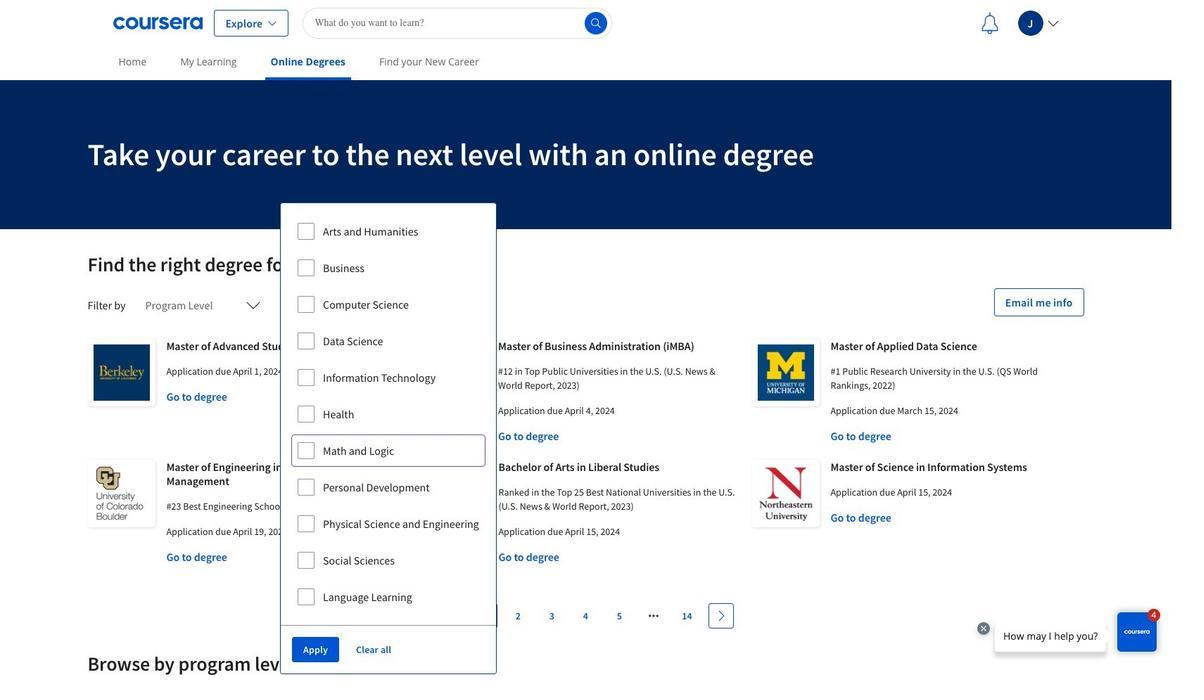 Task type: locate. For each thing, give the bounding box(es) containing it.
university of michigan image
[[752, 339, 820, 407]]

go to next page image
[[716, 611, 727, 622]]

None search field
[[303, 7, 613, 38]]

georgetown university image
[[420, 460, 488, 528]]

coursera image
[[113, 12, 202, 34]]



Task type: describe. For each thing, give the bounding box(es) containing it.
actions toolbar
[[281, 626, 496, 674]]

northeastern university image
[[752, 460, 820, 528]]

university of colorado boulder image
[[88, 460, 155, 528]]

university of illinois at urbana-champaign image
[[420, 339, 487, 407]]

options list list box
[[281, 203, 496, 626]]

university of california, berkeley image
[[88, 339, 155, 407]]



Task type: vqa. For each thing, say whether or not it's contained in the screenshot.
Coursera image
yes



